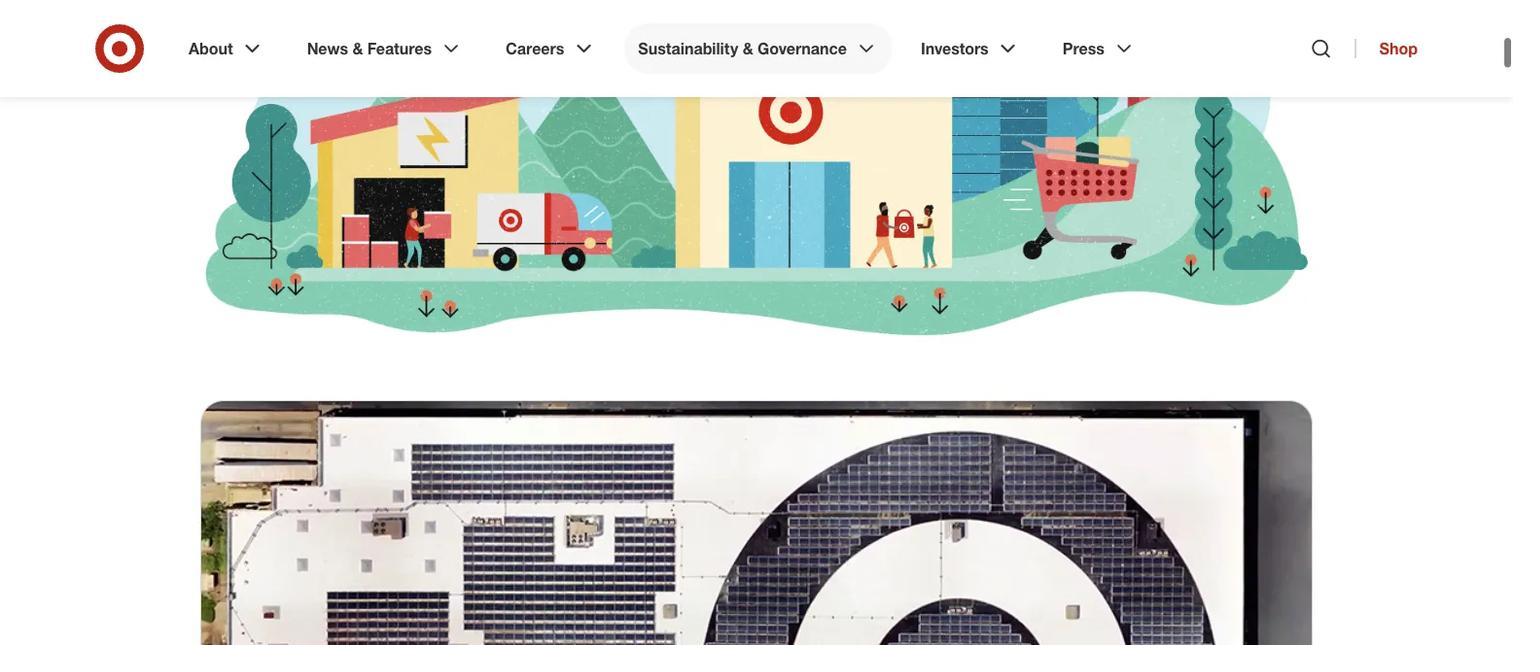 Task type: locate. For each thing, give the bounding box(es) containing it.
0 horizontal spatial &
[[352, 39, 363, 58]]

press
[[1063, 39, 1105, 58]]

shape image
[[200, 0, 1313, 338]]

about
[[189, 39, 233, 58]]

press link
[[1049, 23, 1149, 74]]

1 horizontal spatial &
[[743, 39, 753, 58]]

1 & from the left
[[352, 39, 363, 58]]

investors
[[921, 39, 989, 58]]

features
[[367, 39, 432, 58]]

about link
[[175, 23, 278, 74]]

news & features link
[[293, 23, 477, 74]]

investors link
[[907, 23, 1033, 74]]

2 & from the left
[[743, 39, 753, 58]]

careers
[[506, 39, 564, 58]]

&
[[352, 39, 363, 58], [743, 39, 753, 58]]

sustainability & governance
[[638, 39, 847, 58]]

& left governance
[[743, 39, 753, 58]]

& right news
[[352, 39, 363, 58]]

news
[[307, 39, 348, 58]]

sustainability & governance link
[[625, 23, 892, 74]]



Task type: describe. For each thing, give the bounding box(es) containing it.
target forward image
[[201, 402, 1312, 646]]

& for governance
[[743, 39, 753, 58]]

shop
[[1380, 39, 1418, 58]]

sustainability
[[638, 39, 738, 58]]

careers link
[[492, 23, 609, 74]]

governance
[[758, 39, 847, 58]]

news & features
[[307, 39, 432, 58]]

& for features
[[352, 39, 363, 58]]

shop link
[[1355, 39, 1418, 58]]



Task type: vqa. For each thing, say whether or not it's contained in the screenshot.
bottom owned
no



